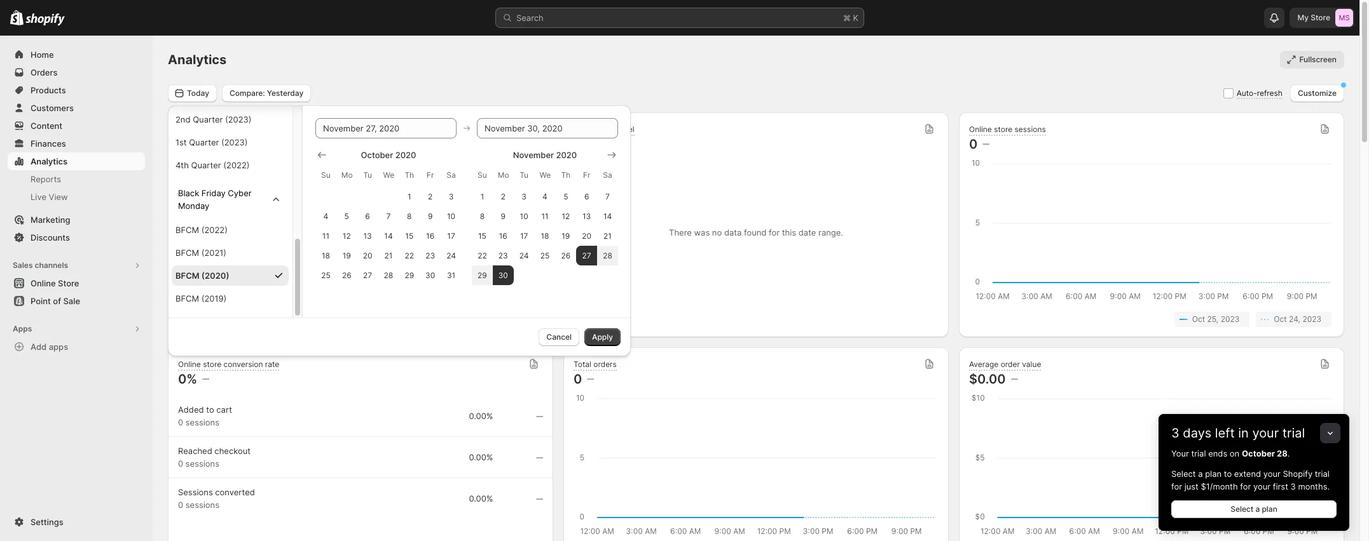 Task type: vqa. For each thing, say whether or not it's contained in the screenshot.


Task type: describe. For each thing, give the bounding box(es) containing it.
a for select a plan
[[1256, 505, 1260, 515]]

16 for 2nd 16 button from the right
[[426, 231, 435, 241]]

thursday element for november 2020
[[556, 164, 576, 187]]

31 button
[[441, 266, 462, 285]]

oct 25, 2023 button for 0
[[1175, 312, 1250, 328]]

1 vertical spatial $0.00
[[969, 372, 1006, 387]]

16 for first 16 button from the right
[[499, 231, 507, 241]]

tuesday element for october 2020
[[357, 164, 378, 187]]

1 horizontal spatial 18 button
[[535, 226, 556, 246]]

0 horizontal spatial 21 button
[[378, 246, 399, 266]]

1 horizontal spatial 26 button
[[556, 246, 576, 266]]

1 horizontal spatial 12 button
[[556, 206, 576, 226]]

1 horizontal spatial 18
[[541, 231, 549, 241]]

oct 24, 2023 for 0
[[1274, 315, 1322, 324]]

average
[[969, 360, 999, 369]]

1 2023 from the left
[[430, 315, 449, 324]]

saturday element for october 2020
[[441, 164, 462, 187]]

0 horizontal spatial 7 button
[[378, 206, 399, 226]]

3 days left in your trial button
[[1159, 415, 1350, 441]]

2 8 from the left
[[480, 212, 485, 221]]

29 for 1st 29 button from the right
[[478, 271, 487, 280]]

value
[[1022, 360, 1042, 369]]

tu for october
[[363, 170, 372, 180]]

0 vertical spatial 6
[[585, 192, 589, 201]]

my store image
[[1336, 9, 1354, 27]]

2 2023 from the left
[[512, 315, 531, 324]]

list for $0.00
[[181, 312, 541, 328]]

to inside select a plan to extend your shopify trial for just $1/month for your first 3 months.
[[1224, 469, 1232, 480]]

2 16 button from the left
[[493, 226, 514, 246]]

0 horizontal spatial 21
[[385, 251, 393, 260]]

apply button
[[585, 329, 621, 346]]

0 vertical spatial 5
[[564, 192, 568, 201]]

1 horizontal spatial 20
[[582, 231, 592, 241]]

2nd
[[176, 114, 191, 124]]

0 horizontal spatial 14
[[384, 231, 393, 241]]

compare: yesterday button
[[222, 84, 311, 102]]

⌘
[[843, 13, 851, 23]]

cancel
[[547, 332, 572, 342]]

YYYY-MM-DD text field
[[477, 118, 618, 138]]

live
[[31, 192, 46, 202]]

bfcm (2022)
[[176, 225, 228, 235]]

store for 0%
[[203, 360, 222, 369]]

black friday cyber monday
[[178, 188, 252, 211]]

0 vertical spatial no change image
[[587, 375, 594, 385]]

checkout
[[215, 447, 251, 457]]

friday element for november 2020
[[576, 164, 597, 187]]

0.00% for reached checkout
[[469, 453, 493, 463]]

add
[[31, 342, 47, 352]]

bfcm for bfcm (2021)
[[176, 248, 199, 258]]

2 29 button from the left
[[472, 266, 493, 285]]

1 for october 2020
[[408, 192, 411, 201]]

28 for the left 28 button
[[384, 271, 393, 280]]

0 inside added to cart 0 sessions
[[178, 418, 183, 428]]

2nd quarter (2023) button
[[172, 109, 289, 129]]

th for october 2020
[[405, 170, 414, 180]]

settings link
[[8, 514, 145, 532]]

1st
[[176, 137, 187, 147]]

0 vertical spatial 12
[[562, 212, 570, 221]]

1 30 button from the left
[[420, 266, 441, 285]]

0 vertical spatial analytics
[[168, 52, 227, 67]]

added to cart 0 sessions
[[178, 405, 232, 428]]

trial inside "dropdown button"
[[1283, 426, 1306, 441]]

2 15 button from the left
[[472, 226, 493, 246]]

0 vertical spatial 13
[[583, 212, 591, 221]]

monday element for november
[[493, 164, 514, 187]]

customers
[[31, 103, 74, 113]]

my
[[1298, 13, 1309, 22]]

discounts
[[31, 233, 70, 243]]

discounts link
[[8, 229, 145, 247]]

1 15 button from the left
[[399, 226, 420, 246]]

⌘ k
[[843, 13, 859, 23]]

19 for '19' button to the right
[[562, 231, 570, 241]]

auto-
[[1237, 88, 1257, 98]]

0 inside the reached checkout 0 sessions
[[178, 459, 183, 469]]

fullscreen button
[[1281, 51, 1345, 69]]

in
[[1239, 426, 1249, 441]]

online inside "button"
[[31, 279, 56, 289]]

0.00% for sessions converted
[[469, 494, 493, 504]]

0 down 'total'
[[574, 372, 582, 387]]

online store conversion rate button
[[178, 360, 279, 371]]

26 for the left 26 'button'
[[342, 271, 352, 280]]

grid containing november
[[472, 149, 618, 285]]

0 horizontal spatial 20 button
[[357, 246, 378, 266]]

total orders button
[[574, 360, 617, 371]]

27 for 27 button to the right
[[582, 251, 591, 260]]

converted
[[215, 488, 255, 498]]

0 horizontal spatial 19 button
[[336, 246, 357, 266]]

15 for 2nd 15 button
[[478, 231, 487, 241]]

1 22 from the left
[[405, 251, 414, 260]]

sessions inside added to cart 0 sessions
[[186, 418, 219, 428]]

4 oct from the left
[[1274, 315, 1287, 324]]

months.
[[1299, 482, 1330, 492]]

1 8 button from the left
[[399, 206, 420, 226]]

0 horizontal spatial 4 button
[[316, 206, 336, 226]]

25 for the right 25 button
[[540, 251, 550, 260]]

live view link
[[8, 188, 145, 206]]

2 9 from the left
[[501, 212, 506, 221]]

1 horizontal spatial 28 button
[[597, 246, 618, 266]]

today
[[187, 88, 209, 98]]

0 horizontal spatial 25 button
[[316, 266, 336, 285]]

marketing
[[31, 215, 70, 225]]

orders link
[[8, 64, 145, 81]]

0 horizontal spatial 26 button
[[336, 266, 357, 285]]

added
[[178, 405, 204, 415]]

bfcm for bfcm (2022)
[[176, 225, 199, 235]]

2020 for november 2020
[[556, 150, 577, 160]]

1 horizontal spatial 13 button
[[576, 206, 597, 226]]

average order value
[[969, 360, 1042, 369]]

conversion
[[224, 360, 263, 369]]

we for october
[[383, 170, 395, 180]]

compare: yesterday
[[230, 88, 304, 98]]

25, for $0.00
[[416, 315, 428, 324]]

th for november 2020
[[561, 170, 571, 180]]

products
[[31, 85, 66, 95]]

4th
[[176, 160, 189, 170]]

(2021)
[[201, 248, 227, 258]]

select a plan link
[[1172, 501, 1337, 519]]

24, for 0
[[1289, 315, 1301, 324]]

mo for october
[[341, 170, 353, 180]]

1 23 from the left
[[426, 251, 435, 260]]

0 horizontal spatial 27 button
[[357, 266, 378, 285]]

this
[[782, 228, 797, 238]]

3 days left in your trial
[[1172, 426, 1306, 441]]

0 horizontal spatial 18
[[322, 251, 330, 260]]

range.
[[819, 228, 843, 238]]

2 17 from the left
[[520, 231, 528, 241]]

just
[[1185, 482, 1199, 492]]

1 17 button from the left
[[441, 226, 462, 246]]

7 for rightmost 7 button
[[606, 192, 610, 201]]

thursday element for october 2020
[[399, 164, 420, 187]]

first
[[1273, 482, 1289, 492]]

1 23 button from the left
[[420, 246, 441, 266]]

2 22 from the left
[[478, 251, 487, 260]]

25, for 0
[[1208, 315, 1219, 324]]

2 vertical spatial your
[[1254, 482, 1271, 492]]

2 10 from the left
[[520, 212, 528, 221]]

customize button
[[1291, 84, 1345, 102]]

1 horizontal spatial 20 button
[[576, 226, 597, 246]]

content
[[31, 121, 62, 131]]

3 button for october 2020
[[441, 187, 462, 206]]

on
[[1230, 449, 1240, 459]]

1 button for november 2020
[[472, 187, 493, 206]]

reports link
[[8, 170, 145, 188]]

view
[[49, 192, 68, 202]]

0 horizontal spatial 13 button
[[357, 226, 378, 246]]

1 vertical spatial no change image
[[536, 412, 543, 422]]

bfcm (2019)
[[176, 294, 227, 304]]

1 horizontal spatial 19 button
[[556, 226, 576, 246]]

2 22 button from the left
[[472, 246, 493, 266]]

bfcm (2019) button
[[172, 288, 289, 309]]

1 horizontal spatial 6 button
[[576, 187, 597, 206]]

live view
[[31, 192, 68, 202]]

(2020)
[[202, 271, 229, 281]]

1 horizontal spatial 5 button
[[556, 187, 576, 206]]

2 17 button from the left
[[514, 226, 535, 246]]

yesterday
[[267, 88, 304, 98]]

1 horizontal spatial 27 button
[[576, 246, 597, 266]]

of
[[53, 296, 61, 307]]

1 24 button from the left
[[441, 246, 462, 266]]

mo for november
[[498, 170, 509, 180]]

0 horizontal spatial 5 button
[[336, 206, 357, 226]]

my store
[[1298, 13, 1331, 22]]

compare:
[[230, 88, 265, 98]]

0 horizontal spatial 14 button
[[378, 226, 399, 246]]

a for select a plan to extend your shopify trial for just $1/month for your first 3 months.
[[1199, 469, 1203, 480]]

0 vertical spatial 11
[[542, 212, 549, 221]]

oct 24, 2023 button for $0.00
[[465, 312, 541, 328]]

26 for the right 26 'button'
[[561, 251, 571, 260]]

1 horizontal spatial 25 button
[[535, 246, 556, 266]]

to inside added to cart 0 sessions
[[206, 405, 214, 415]]

oct 24, 2023 for $0.00
[[483, 315, 531, 324]]

cancel button
[[539, 329, 580, 346]]

auto-refresh
[[1237, 88, 1283, 98]]

3 2023 from the left
[[1221, 315, 1240, 324]]

quarter for 2nd
[[193, 114, 223, 124]]

1 vertical spatial trial
[[1192, 449, 1206, 459]]

0 horizontal spatial 28 button
[[378, 266, 399, 285]]

marketing link
[[8, 211, 145, 229]]

sale
[[63, 296, 80, 307]]

1 horizontal spatial 14 button
[[597, 206, 618, 226]]

list for 0
[[972, 312, 1332, 328]]

reached checkout 0 sessions
[[178, 447, 251, 469]]

quarter for 4th
[[191, 160, 221, 170]]

total
[[574, 360, 592, 369]]

oct 24, 2023 button for 0
[[1257, 312, 1332, 328]]

was
[[694, 228, 710, 238]]

online store button
[[0, 275, 153, 293]]

store for online store
[[58, 279, 79, 289]]

add apps
[[31, 342, 68, 352]]

3 oct from the left
[[1193, 315, 1206, 324]]

november
[[513, 150, 554, 160]]

YYYY-MM-DD text field
[[316, 118, 457, 138]]

su for november
[[478, 170, 487, 180]]

1 horizontal spatial 11 button
[[535, 206, 556, 226]]

bfcm (2020) button
[[172, 266, 289, 286]]

1 horizontal spatial 7 button
[[597, 187, 618, 206]]

0 vertical spatial 21
[[604, 231, 612, 241]]

1 horizontal spatial for
[[1172, 482, 1183, 492]]

october inside grid
[[361, 150, 393, 160]]

total orders
[[574, 360, 617, 369]]

1 16 button from the left
[[420, 226, 441, 246]]

4th quarter (2022) button
[[172, 155, 289, 175]]

0 horizontal spatial 6 button
[[357, 206, 378, 226]]

grid containing october
[[316, 149, 462, 285]]

1 oct from the left
[[401, 315, 414, 324]]

1 vertical spatial 13
[[364, 231, 372, 241]]

0 horizontal spatial 12 button
[[336, 226, 357, 246]]

0 horizontal spatial shopify image
[[10, 10, 24, 25]]

online store link
[[8, 275, 145, 293]]

1 horizontal spatial 4 button
[[535, 187, 556, 206]]

bfcm (2021) button
[[172, 243, 289, 263]]

there was no data found for this date range.
[[669, 228, 843, 238]]

2 horizontal spatial for
[[1241, 482, 1251, 492]]

3 button for november 2020
[[514, 187, 535, 206]]

0 horizontal spatial 12
[[343, 231, 351, 241]]

tuesday element for november 2020
[[514, 164, 535, 187]]

monday
[[178, 201, 209, 211]]

search
[[517, 13, 544, 23]]

days
[[1183, 426, 1212, 441]]

1 vertical spatial your
[[1264, 469, 1281, 480]]

2 for november 2020
[[501, 192, 506, 201]]

0 horizontal spatial 5
[[345, 212, 349, 221]]

customize
[[1298, 88, 1337, 98]]

2 23 button from the left
[[493, 246, 514, 266]]



Task type: locate. For each thing, give the bounding box(es) containing it.
products link
[[8, 81, 145, 99]]

sessions inside the reached checkout 0 sessions
[[186, 459, 219, 469]]

0 horizontal spatial mo
[[341, 170, 353, 180]]

sessions
[[1015, 124, 1046, 134], [186, 418, 219, 428], [186, 459, 219, 469], [186, 501, 219, 511]]

1 horizontal spatial oct 24, 2023 button
[[1257, 312, 1332, 328]]

2 oct 25, 2023 button from the left
[[1175, 312, 1250, 328]]

2 vertical spatial trial
[[1315, 469, 1330, 480]]

2 10 button from the left
[[514, 206, 535, 226]]

0 horizontal spatial 3 button
[[441, 187, 462, 206]]

1 horizontal spatial 15
[[478, 231, 487, 241]]

4 2023 from the left
[[1303, 315, 1322, 324]]

0 horizontal spatial 29
[[405, 271, 414, 280]]

15 button
[[399, 226, 420, 246], [472, 226, 493, 246]]

1 horizontal spatial 5
[[564, 192, 568, 201]]

1 horizontal spatial 2 button
[[493, 187, 514, 206]]

(2022) inside button
[[201, 225, 228, 235]]

30 button
[[420, 266, 441, 285], [493, 266, 514, 285]]

7
[[606, 192, 610, 201], [386, 212, 391, 221]]

plan down first
[[1262, 505, 1278, 515]]

quarter right 1st
[[189, 137, 219, 147]]

29 button right 31
[[472, 266, 493, 285]]

12 button
[[556, 206, 576, 226], [336, 226, 357, 246]]

tuesday element down the october 2020
[[357, 164, 378, 187]]

1 vertical spatial 21
[[385, 251, 393, 260]]

rate
[[265, 360, 279, 369]]

wednesday element down the october 2020
[[378, 164, 399, 187]]

(2022) down 1st quarter (2023) button
[[223, 160, 250, 170]]

1 oct 24, 2023 button from the left
[[465, 312, 541, 328]]

reports
[[31, 174, 61, 184]]

1 horizontal spatial plan
[[1262, 505, 1278, 515]]

plan for select a plan to extend your shopify trial for just $1/month for your first 3 months.
[[1206, 469, 1222, 480]]

1 horizontal spatial we
[[540, 170, 551, 180]]

1 2 from the left
[[428, 192, 433, 201]]

19 for leftmost '19' button
[[343, 251, 351, 260]]

1 button
[[399, 187, 420, 206], [472, 187, 493, 206]]

sessions inside sessions converted 0 sessions
[[186, 501, 219, 511]]

0 horizontal spatial 15 button
[[399, 226, 420, 246]]

1 monday element from the left
[[336, 164, 357, 187]]

2 2 button from the left
[[493, 187, 514, 206]]

2020 down yyyy-mm-dd text box
[[395, 150, 416, 160]]

1 horizontal spatial tu
[[520, 170, 529, 180]]

october 2020
[[361, 150, 416, 160]]

october up extend
[[1242, 449, 1275, 459]]

0.00%
[[469, 412, 493, 422], [469, 453, 493, 463], [469, 494, 493, 504]]

0 vertical spatial store
[[994, 124, 1013, 134]]

1 horizontal spatial 21 button
[[597, 226, 618, 246]]

29 for 2nd 29 button from the right
[[405, 271, 414, 280]]

for inside there was no data found for this date range. 'button'
[[769, 228, 780, 238]]

1 horizontal spatial 21
[[604, 231, 612, 241]]

4 for the leftmost the 4 'button'
[[324, 212, 328, 221]]

1 for november 2020
[[481, 192, 484, 201]]

1 vertical spatial 0.00%
[[469, 453, 493, 463]]

1 horizontal spatial 24,
[[1289, 315, 1301, 324]]

1 horizontal spatial 9
[[501, 212, 506, 221]]

2 2020 from the left
[[556, 150, 577, 160]]

ends
[[1209, 449, 1228, 459]]

0 vertical spatial 7
[[606, 192, 610, 201]]

1 horizontal spatial 16 button
[[493, 226, 514, 246]]

0 horizontal spatial th
[[405, 170, 414, 180]]

2 23 from the left
[[499, 251, 508, 260]]

1 horizontal spatial 10 button
[[514, 206, 535, 226]]

10 up 31
[[447, 212, 456, 221]]

analytics
[[168, 52, 227, 67], [31, 156, 67, 167]]

tu
[[363, 170, 372, 180], [520, 170, 529, 180]]

tuesday element
[[357, 164, 378, 187], [514, 164, 535, 187]]

0 vertical spatial 14
[[604, 212, 612, 221]]

1 horizontal spatial monday element
[[493, 164, 514, 187]]

15 for second 15 button from the right
[[405, 231, 414, 241]]

2 25, from the left
[[1208, 315, 1219, 324]]

3 days left in your trial element
[[1159, 448, 1350, 532]]

monday element down november at left top
[[493, 164, 514, 187]]

1 16 from the left
[[426, 231, 435, 241]]

trial up the '.'
[[1283, 426, 1306, 441]]

0 horizontal spatial 20
[[363, 251, 372, 260]]

we for november
[[540, 170, 551, 180]]

online store
[[31, 279, 79, 289]]

sa for october 2020
[[447, 170, 456, 180]]

4 button
[[535, 187, 556, 206], [316, 206, 336, 226]]

wednesday element for october
[[378, 164, 399, 187]]

24 for second the 24 button
[[520, 251, 529, 260]]

28 inside 3 days left in your trial "element"
[[1277, 449, 1288, 459]]

1 grid from the left
[[316, 149, 462, 285]]

content link
[[8, 117, 145, 135]]

(2022) up (2021) on the left of page
[[201, 225, 228, 235]]

your left first
[[1254, 482, 1271, 492]]

1st quarter (2023) button
[[172, 132, 289, 152]]

quarter up 1st quarter (2023) at the top of the page
[[193, 114, 223, 124]]

0 horizontal spatial to
[[206, 405, 214, 415]]

1 8 from the left
[[407, 212, 412, 221]]

3 inside select a plan to extend your shopify trial for just $1/month for your first 3 months.
[[1291, 482, 1296, 492]]

select a plan to extend your shopify trial for just $1/month for your first 3 months.
[[1172, 469, 1330, 492]]

oct 25, 2023 for 0
[[1193, 315, 1240, 324]]

1 vertical spatial 14
[[384, 231, 393, 241]]

27 button
[[576, 246, 597, 266], [357, 266, 378, 285]]

refresh
[[1257, 88, 1283, 98]]

28 for rightmost 28 button
[[603, 251, 612, 260]]

there was no data found for this date range. button
[[564, 113, 949, 338]]

trial right your
[[1192, 449, 1206, 459]]

1 horizontal spatial select
[[1231, 505, 1254, 515]]

channels
[[35, 261, 68, 270]]

bfcm for bfcm (2019)
[[176, 294, 199, 304]]

sa
[[447, 170, 456, 180], [603, 170, 612, 180]]

17 button
[[441, 226, 462, 246], [514, 226, 535, 246]]

2 oct 24, 2023 button from the left
[[1257, 312, 1332, 328]]

1 vertical spatial 20
[[363, 251, 372, 260]]

2 sunday element from the left
[[472, 164, 493, 187]]

2 bfcm from the top
[[176, 248, 199, 258]]

0.00% for added to cart
[[469, 412, 493, 422]]

30 left 31
[[426, 271, 435, 280]]

16 button
[[420, 226, 441, 246], [493, 226, 514, 246]]

list
[[181, 312, 541, 328], [972, 312, 1332, 328]]

oct 24, 2023
[[483, 315, 531, 324], [1274, 315, 1322, 324]]

wednesday element for november
[[535, 164, 556, 187]]

1 saturday element from the left
[[441, 164, 462, 187]]

1 1 button from the left
[[399, 187, 420, 206]]

2 1 from the left
[[481, 192, 484, 201]]

trial
[[1283, 426, 1306, 441], [1192, 449, 1206, 459], [1315, 469, 1330, 480]]

6
[[585, 192, 589, 201], [365, 212, 370, 221]]

quarter for 1st
[[189, 137, 219, 147]]

your inside "dropdown button"
[[1253, 426, 1279, 441]]

monday element for october
[[336, 164, 357, 187]]

0 horizontal spatial 1
[[408, 192, 411, 201]]

16
[[426, 231, 435, 241], [499, 231, 507, 241]]

2 horizontal spatial online
[[969, 124, 992, 134]]

1 th from the left
[[405, 170, 414, 180]]

analytics down finances
[[31, 156, 67, 167]]

select down select a plan to extend your shopify trial for just $1/month for your first 3 months.
[[1231, 505, 1254, 515]]

1 horizontal spatial 2
[[501, 192, 506, 201]]

fr for october 2020
[[427, 170, 434, 180]]

th down the october 2020
[[405, 170, 414, 180]]

27 for the left 27 button
[[363, 271, 372, 280]]

quarter down 1st quarter (2023) at the top of the page
[[191, 160, 221, 170]]

2 24 button from the left
[[514, 246, 535, 266]]

1 oct 25, 2023 button from the left
[[383, 312, 459, 328]]

apps
[[49, 342, 68, 352]]

0 vertical spatial online
[[969, 124, 992, 134]]

9 button
[[420, 206, 441, 226], [493, 206, 514, 226]]

2 30 from the left
[[499, 271, 508, 280]]

black
[[178, 188, 199, 198]]

1 29 button from the left
[[399, 266, 420, 285]]

10 button
[[441, 206, 462, 226], [514, 206, 535, 226]]

29 left 31
[[405, 271, 414, 280]]

mo
[[341, 170, 353, 180], [498, 170, 509, 180]]

2 wednesday element from the left
[[535, 164, 556, 187]]

0 down reached
[[178, 459, 183, 469]]

point
[[31, 296, 51, 307]]

1 horizontal spatial october
[[1242, 449, 1275, 459]]

10 button up 31
[[441, 206, 462, 226]]

(2022) inside button
[[223, 160, 250, 170]]

analytics up today
[[168, 52, 227, 67]]

store inside "button"
[[58, 279, 79, 289]]

monday element down yyyy-mm-dd text box
[[336, 164, 357, 187]]

22 button right 31 button
[[472, 246, 493, 266]]

quarter inside button
[[191, 160, 221, 170]]

(2023) for 2nd quarter (2023)
[[225, 114, 252, 124]]

1 horizontal spatial 29
[[478, 271, 487, 280]]

thursday element
[[399, 164, 420, 187], [556, 164, 576, 187]]

online store sessions
[[969, 124, 1046, 134]]

apps button
[[8, 321, 145, 338]]

bfcm
[[176, 225, 199, 235], [176, 248, 199, 258], [176, 271, 199, 281], [176, 294, 199, 304]]

a down select a plan to extend your shopify trial for just $1/month for your first 3 months.
[[1256, 505, 1260, 515]]

settings
[[31, 518, 63, 528]]

2 mo from the left
[[498, 170, 509, 180]]

bfcm left (2019)
[[176, 294, 199, 304]]

select for select a plan
[[1231, 505, 1254, 515]]

4th quarter (2022)
[[176, 160, 250, 170]]

1 2020 from the left
[[395, 150, 416, 160]]

1 fr from the left
[[427, 170, 434, 180]]

found
[[744, 228, 767, 238]]

$0.00 down average
[[969, 372, 1006, 387]]

2 3 button from the left
[[514, 187, 535, 206]]

sunday element
[[316, 164, 336, 187], [472, 164, 493, 187]]

4 bfcm from the top
[[176, 294, 199, 304]]

there
[[669, 228, 692, 238]]

1 30 from the left
[[426, 271, 435, 280]]

shopify
[[1283, 469, 1313, 480]]

2 grid from the left
[[472, 149, 618, 285]]

2 24, from the left
[[1289, 315, 1301, 324]]

online inside dropdown button
[[178, 360, 201, 369]]

1 horizontal spatial su
[[478, 170, 487, 180]]

24 for first the 24 button from left
[[447, 251, 456, 260]]

2 oct 24, 2023 from the left
[[1274, 315, 1322, 324]]

online for 0%
[[178, 360, 201, 369]]

tuesday element down november at left top
[[514, 164, 535, 187]]

2020 down yyyy-mm-dd text field
[[556, 150, 577, 160]]

2 9 button from the left
[[493, 206, 514, 226]]

2
[[428, 192, 433, 201], [501, 192, 506, 201]]

1 horizontal spatial oct 25, 2023
[[1193, 315, 1240, 324]]

sunday element for october 2020
[[316, 164, 336, 187]]

0 down 'online store sessions' dropdown button
[[969, 137, 978, 152]]

1 bfcm from the top
[[176, 225, 199, 235]]

0 horizontal spatial 24
[[447, 251, 456, 260]]

sunday element for november 2020
[[472, 164, 493, 187]]

store for 0
[[994, 124, 1013, 134]]

1 tu from the left
[[363, 170, 372, 180]]

3 inside "dropdown button"
[[1172, 426, 1180, 441]]

1 mo from the left
[[341, 170, 353, 180]]

average order value button
[[969, 360, 1042, 371]]

22 button left 31 button
[[399, 246, 420, 266]]

(2019)
[[201, 294, 227, 304]]

tu down november at left top
[[520, 170, 529, 180]]

3 bfcm from the top
[[176, 271, 199, 281]]

1 sa from the left
[[447, 170, 456, 180]]

0 horizontal spatial 2
[[428, 192, 433, 201]]

31
[[447, 271, 456, 280]]

2 vertical spatial quarter
[[191, 160, 221, 170]]

wednesday element down november 2020
[[535, 164, 556, 187]]

cyber
[[228, 188, 252, 198]]

1 25, from the left
[[416, 315, 428, 324]]

friday element for october 2020
[[420, 164, 441, 187]]

0 horizontal spatial a
[[1199, 469, 1203, 480]]

online inside dropdown button
[[969, 124, 992, 134]]

2 24 from the left
[[520, 251, 529, 260]]

select up just
[[1172, 469, 1196, 480]]

1 24 from the left
[[447, 251, 456, 260]]

store inside dropdown button
[[203, 360, 222, 369]]

1 wednesday element from the left
[[378, 164, 399, 187]]

store up sale at the bottom
[[58, 279, 79, 289]]

1 oct 25, 2023 from the left
[[401, 315, 449, 324]]

$0.00 up 4th on the top left of the page
[[178, 137, 215, 152]]

sessions inside dropdown button
[[1015, 124, 1046, 134]]

1 vertical spatial 4
[[324, 212, 328, 221]]

0 horizontal spatial 29 button
[[399, 266, 420, 285]]

30 button right 31
[[493, 266, 514, 285]]

2 monday element from the left
[[493, 164, 514, 187]]

oct 25, 2023 button for $0.00
[[383, 312, 459, 328]]

1 horizontal spatial to
[[1224, 469, 1232, 480]]

10 down november at left top
[[520, 212, 528, 221]]

2 16 from the left
[[499, 231, 507, 241]]

0%
[[178, 372, 197, 387]]

1 horizontal spatial 9 button
[[493, 206, 514, 226]]

grid
[[316, 149, 462, 285], [472, 149, 618, 285]]

home link
[[8, 46, 145, 64]]

1 10 from the left
[[447, 212, 456, 221]]

0 horizontal spatial 6
[[365, 212, 370, 221]]

1 sunday element from the left
[[316, 164, 336, 187]]

plan for select a plan
[[1262, 505, 1278, 515]]

25 button
[[535, 246, 556, 266], [316, 266, 336, 285]]

th
[[405, 170, 414, 180], [561, 170, 571, 180]]

0 horizontal spatial thursday element
[[399, 164, 420, 187]]

2 15 from the left
[[478, 231, 487, 241]]

1 vertical spatial 12
[[343, 231, 351, 241]]

store right my
[[1311, 13, 1331, 22]]

2 horizontal spatial 28
[[1277, 449, 1288, 459]]

0 horizontal spatial 11
[[322, 231, 330, 241]]

store for my store
[[1311, 13, 1331, 22]]

2 thursday element from the left
[[556, 164, 576, 187]]

2 button for november 2020
[[493, 187, 514, 206]]

shopify image
[[10, 10, 24, 25], [26, 13, 65, 26]]

tu for november
[[520, 170, 529, 180]]

your
[[1172, 449, 1189, 459]]

1 horizontal spatial shopify image
[[26, 13, 65, 26]]

2 1 button from the left
[[472, 187, 493, 206]]

18 button
[[535, 226, 556, 246], [316, 246, 336, 266]]

0 horizontal spatial 10 button
[[441, 206, 462, 226]]

0 down added at the bottom of page
[[178, 418, 183, 428]]

29 button left 31
[[399, 266, 420, 285]]

sa for november 2020
[[603, 170, 612, 180]]

29 right 31
[[478, 271, 487, 280]]

select for select a plan to extend your shopify trial for just $1/month for your first 3 months.
[[1172, 469, 1196, 480]]

for left just
[[1172, 482, 1183, 492]]

2 oct from the left
[[483, 315, 496, 324]]

store inside dropdown button
[[994, 124, 1013, 134]]

online for 0
[[969, 124, 992, 134]]

su for october
[[321, 170, 331, 180]]

k
[[853, 13, 859, 23]]

1 9 button from the left
[[420, 206, 441, 226]]

finances link
[[8, 135, 145, 153]]

0 horizontal spatial 22 button
[[399, 246, 420, 266]]

(2023) down 2nd quarter (2023) button
[[221, 137, 248, 147]]

th down november 2020
[[561, 170, 571, 180]]

0 horizontal spatial 16 button
[[420, 226, 441, 246]]

for left this
[[769, 228, 780, 238]]

trial up months.
[[1315, 469, 1330, 480]]

1 horizontal spatial online
[[178, 360, 201, 369]]

2 tu from the left
[[520, 170, 529, 180]]

your right the in
[[1253, 426, 1279, 441]]

1 10 button from the left
[[441, 206, 462, 226]]

saturday element
[[441, 164, 462, 187], [597, 164, 618, 187]]

1 15 from the left
[[405, 231, 414, 241]]

1 friday element from the left
[[420, 164, 441, 187]]

october
[[361, 150, 393, 160], [1242, 449, 1275, 459]]

1 horizontal spatial oct 24, 2023
[[1274, 315, 1322, 324]]

19 button
[[556, 226, 576, 246], [336, 246, 357, 266]]

24, for $0.00
[[498, 315, 510, 324]]

1 horizontal spatial store
[[994, 124, 1013, 134]]

2 friday element from the left
[[576, 164, 597, 187]]

store
[[994, 124, 1013, 134], [203, 360, 222, 369]]

1 vertical spatial plan
[[1262, 505, 1278, 515]]

2 tuesday element from the left
[[514, 164, 535, 187]]

analytics inside 'link'
[[31, 156, 67, 167]]

0 vertical spatial 25
[[540, 251, 550, 260]]

0 horizontal spatial we
[[383, 170, 395, 180]]

to up $1/month
[[1224, 469, 1232, 480]]

1 vertical spatial 19
[[343, 251, 351, 260]]

friday
[[202, 188, 226, 198]]

0 down the sessions
[[178, 501, 183, 511]]

7 for leftmost 7 button
[[386, 212, 391, 221]]

1 9 from the left
[[428, 212, 433, 221]]

4 for rightmost the 4 'button'
[[543, 192, 548, 201]]

0 horizontal spatial store
[[58, 279, 79, 289]]

13
[[583, 212, 591, 221], [364, 231, 372, 241]]

1 1 from the left
[[408, 192, 411, 201]]

1 button for october 2020
[[399, 187, 420, 206]]

1 horizontal spatial 1 button
[[472, 187, 493, 206]]

no change image
[[587, 375, 594, 385], [536, 412, 543, 422]]

plan up $1/month
[[1206, 469, 1222, 480]]

0 vertical spatial to
[[206, 405, 214, 415]]

0 horizontal spatial 10
[[447, 212, 456, 221]]

a inside select a plan to extend your shopify trial for just $1/month for your first 3 months.
[[1199, 469, 1203, 480]]

order
[[1001, 360, 1020, 369]]

your up first
[[1264, 469, 1281, 480]]

bfcm down 'bfcm (2021)'
[[176, 271, 199, 281]]

0 vertical spatial select
[[1172, 469, 1196, 480]]

sales channels button
[[8, 257, 145, 275]]

bfcm left (2021) on the left of page
[[176, 248, 199, 258]]

1 horizontal spatial 17 button
[[514, 226, 535, 246]]

2 30 button from the left
[[493, 266, 514, 285]]

1 horizontal spatial sunday element
[[472, 164, 493, 187]]

0 vertical spatial $0.00
[[178, 137, 215, 152]]

no change image
[[220, 139, 227, 149], [983, 139, 990, 149], [202, 375, 209, 385], [1011, 375, 1018, 385], [536, 454, 543, 464], [536, 495, 543, 505]]

2 for october 2020
[[428, 192, 433, 201]]

26
[[561, 251, 571, 260], [342, 271, 352, 280]]

10 button down november at left top
[[514, 206, 535, 226]]

plan inside select a plan to extend your shopify trial for just $1/month for your first 3 months.
[[1206, 469, 1222, 480]]

1 2 button from the left
[[420, 187, 441, 206]]

0 horizontal spatial oct 24, 2023 button
[[465, 312, 541, 328]]

30 right 31
[[499, 271, 508, 280]]

sessions converted 0 sessions
[[178, 488, 255, 511]]

0 inside sessions converted 0 sessions
[[178, 501, 183, 511]]

0 horizontal spatial 7
[[386, 212, 391, 221]]

2 oct 25, 2023 from the left
[[1193, 315, 1240, 324]]

25 for 25 button to the left
[[321, 271, 331, 280]]

point of sale
[[31, 296, 80, 307]]

2 8 button from the left
[[472, 206, 493, 226]]

1 22 button from the left
[[399, 246, 420, 266]]

2 button for october 2020
[[420, 187, 441, 206]]

friday element
[[420, 164, 441, 187], [576, 164, 597, 187]]

11 button
[[535, 206, 556, 226], [316, 226, 336, 246]]

fr for november 2020
[[583, 170, 591, 180]]

oct 25, 2023 for $0.00
[[401, 315, 449, 324]]

30 button left 31
[[420, 266, 441, 285]]

1 horizontal spatial grid
[[472, 149, 618, 285]]

1 horizontal spatial 24 button
[[514, 246, 535, 266]]

1 17 from the left
[[447, 231, 455, 241]]

(2023) for 1st quarter (2023)
[[221, 137, 248, 147]]

1 horizontal spatial 12
[[562, 212, 570, 221]]

1 0.00% from the top
[[469, 412, 493, 422]]

1 list from the left
[[181, 312, 541, 328]]

0 horizontal spatial 16
[[426, 231, 435, 241]]

october inside 3 days left in your trial "element"
[[1242, 449, 1275, 459]]

select inside select a plan to extend your shopify trial for just $1/month for your first 3 months.
[[1172, 469, 1196, 480]]

0 vertical spatial 28
[[603, 251, 612, 260]]

1 we from the left
[[383, 170, 395, 180]]

saturday element for november 2020
[[597, 164, 618, 187]]

we down the october 2020
[[383, 170, 395, 180]]

for down extend
[[1241, 482, 1251, 492]]

1 29 from the left
[[405, 271, 414, 280]]

left
[[1216, 426, 1235, 441]]

1 vertical spatial (2023)
[[221, 137, 248, 147]]

1 horizontal spatial 8 button
[[472, 206, 493, 226]]

we
[[383, 170, 395, 180], [540, 170, 551, 180]]

0 vertical spatial (2023)
[[225, 114, 252, 124]]

2 button
[[420, 187, 441, 206], [493, 187, 514, 206]]

a up just
[[1199, 469, 1203, 480]]

bfcm down monday
[[176, 225, 199, 235]]

2 fr from the left
[[583, 170, 591, 180]]

1 vertical spatial 26
[[342, 271, 352, 280]]

wednesday element
[[378, 164, 399, 187], [535, 164, 556, 187]]

1 thursday element from the left
[[399, 164, 420, 187]]

thursday element down the october 2020
[[399, 164, 420, 187]]

2 0.00% from the top
[[469, 453, 493, 463]]

0 horizontal spatial 18 button
[[316, 246, 336, 266]]

monday element
[[336, 164, 357, 187], [493, 164, 514, 187]]

1 horizontal spatial 22
[[478, 251, 487, 260]]

2 we from the left
[[540, 170, 551, 180]]

(2023)
[[225, 114, 252, 124], [221, 137, 248, 147]]

23 button
[[420, 246, 441, 266], [493, 246, 514, 266]]

24,
[[498, 315, 510, 324], [1289, 315, 1301, 324]]

0 horizontal spatial oct 24, 2023
[[483, 315, 531, 324]]

bfcm (2021)
[[176, 248, 227, 258]]

1 oct 24, 2023 from the left
[[483, 315, 531, 324]]

select a plan
[[1231, 505, 1278, 515]]

2 2 from the left
[[501, 192, 506, 201]]

october down yyyy-mm-dd text box
[[361, 150, 393, 160]]

trial inside select a plan to extend your shopify trial for just $1/month for your first 3 months.
[[1315, 469, 1330, 480]]

we down november 2020
[[540, 170, 551, 180]]

0 horizontal spatial 11 button
[[316, 226, 336, 246]]

2 list from the left
[[972, 312, 1332, 328]]

(2023) up 1st quarter (2023) button
[[225, 114, 252, 124]]

2020 for october 2020
[[395, 150, 416, 160]]

bfcm for bfcm (2020)
[[176, 271, 199, 281]]

tu down the october 2020
[[363, 170, 372, 180]]

0 horizontal spatial fr
[[427, 170, 434, 180]]

to left cart at the left of page
[[206, 405, 214, 415]]

thursday element down november 2020
[[556, 164, 576, 187]]



